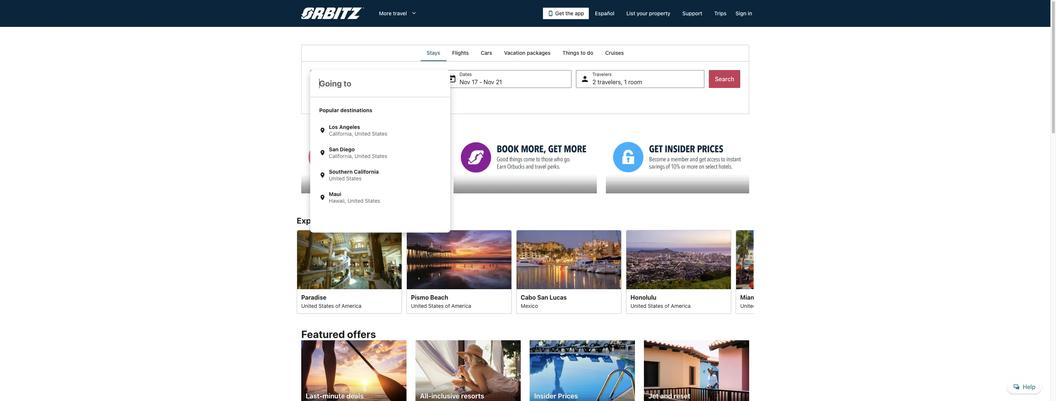 Task type: locate. For each thing, give the bounding box(es) containing it.
17
[[472, 79, 478, 85]]

search button
[[709, 70, 740, 88]]

sign
[[736, 10, 747, 16]]

hawaii,
[[329, 198, 346, 204]]

sign in button
[[733, 7, 755, 20]]

0 vertical spatial in
[[748, 10, 752, 16]]

2 travelers, 1 room button
[[576, 70, 705, 88]]

reset
[[674, 393, 690, 401]]

united down southern
[[329, 175, 345, 182]]

nov 17 - nov 21
[[460, 79, 502, 85]]

2 small image from the top
[[319, 172, 326, 179]]

in inside dropdown button
[[748, 10, 752, 16]]

states down miami
[[758, 303, 773, 309]]

travelers,
[[598, 79, 623, 85]]

2 add from the left
[[362, 96, 371, 102]]

stays link
[[421, 45, 446, 61]]

united up "california"
[[355, 153, 371, 159]]

jet
[[648, 393, 659, 401]]

things to do
[[563, 50, 593, 56]]

united down miami
[[740, 303, 756, 309]]

small image for california, united states
[[319, 150, 326, 156]]

1 vertical spatial small image
[[319, 172, 326, 179]]

0 horizontal spatial add
[[320, 96, 330, 102]]

san left diego
[[329, 146, 339, 153]]

1 horizontal spatial add
[[362, 96, 371, 102]]

insider
[[534, 393, 556, 401]]

states inside "maui hawaii, united states"
[[365, 198, 380, 204]]

small image left diego
[[319, 150, 326, 156]]

1 horizontal spatial nov
[[484, 79, 494, 85]]

a left car
[[373, 96, 376, 102]]

1 horizontal spatial a
[[373, 96, 376, 102]]

1 horizontal spatial beach
[[759, 294, 777, 301]]

2 a from the left
[[373, 96, 376, 102]]

0 horizontal spatial a
[[331, 96, 334, 102]]

app
[[575, 10, 584, 16]]

california, down diego
[[329, 153, 353, 159]]

add
[[320, 96, 330, 102], [362, 96, 371, 102]]

diego
[[340, 146, 355, 153]]

1 vertical spatial in
[[350, 216, 357, 226]]

cars link
[[475, 45, 498, 61]]

states down paradise
[[319, 303, 334, 309]]

miami
[[740, 294, 758, 301]]

support link
[[676, 7, 708, 20]]

things
[[563, 50, 579, 56]]

1 a from the left
[[331, 96, 334, 102]]

states inside the southern california united states
[[346, 175, 362, 182]]

2 of from the left
[[445, 303, 450, 309]]

more travel button
[[373, 7, 423, 20]]

0 vertical spatial destinations
[[340, 107, 372, 113]]

united down 'pismo'
[[411, 303, 427, 309]]

1 beach from the left
[[430, 294, 448, 301]]

flights
[[452, 50, 469, 56]]

0 vertical spatial san
[[329, 146, 339, 153]]

1 add from the left
[[320, 96, 330, 102]]

0 vertical spatial california,
[[329, 131, 353, 137]]

america inside miami beach united states of america
[[781, 303, 800, 309]]

last-
[[306, 393, 323, 401]]

united inside paradise united states of america
[[301, 303, 317, 309]]

beach for miami beach
[[759, 294, 777, 301]]

united inside honolulu united states of america
[[631, 303, 646, 309]]

nov 17 - nov 21 button
[[443, 70, 572, 88]]

honolulu united states of america
[[631, 294, 691, 309]]

0 horizontal spatial in
[[350, 216, 357, 226]]

2 small image from the top
[[319, 195, 326, 201]]

nov left 17
[[460, 79, 470, 85]]

tab list containing stays
[[301, 45, 749, 61]]

opens in a new window image
[[301, 132, 308, 139]]

paradise united states of america
[[301, 294, 361, 309]]

beach right miami
[[759, 294, 777, 301]]

list your property link
[[620, 7, 676, 20]]

minute
[[323, 393, 345, 401]]

states up san diego california, united states
[[372, 131, 387, 137]]

small image left southern
[[319, 172, 326, 179]]

california, for angeles
[[329, 131, 353, 137]]

0 horizontal spatial nov
[[460, 79, 470, 85]]

los
[[329, 124, 338, 130]]

beach inside pismo beach united states of america
[[430, 294, 448, 301]]

makiki - lower punchbowl - tantalus showing landscape views, a sunset and a city image
[[626, 230, 731, 289]]

in right "sign"
[[748, 10, 752, 16]]

español button
[[589, 7, 620, 20]]

trips link
[[708, 7, 733, 20]]

0 vertical spatial small image
[[319, 127, 326, 134]]

1 small image from the top
[[319, 127, 326, 134]]

in
[[748, 10, 752, 16], [350, 216, 357, 226]]

1 california, from the top
[[329, 131, 353, 137]]

offers
[[347, 329, 376, 341]]

get
[[555, 10, 564, 16]]

0 horizontal spatial beach
[[430, 294, 448, 301]]

prices
[[558, 393, 578, 401]]

america
[[342, 303, 361, 309], [451, 303, 471, 309], [671, 303, 691, 309], [781, 303, 800, 309]]

nov right -
[[484, 79, 494, 85]]

california, inside the los angeles california, united states
[[329, 131, 353, 137]]

1 horizontal spatial destinations
[[393, 216, 440, 226]]

2 nov from the left
[[484, 79, 494, 85]]

states
[[372, 131, 387, 137], [372, 153, 387, 159], [346, 175, 362, 182], [365, 198, 380, 204], [319, 303, 334, 309], [428, 303, 444, 309], [648, 303, 663, 309], [758, 303, 773, 309]]

stays
[[427, 50, 440, 56]]

0 horizontal spatial san
[[329, 146, 339, 153]]

states up trending
[[365, 198, 380, 204]]

1 horizontal spatial san
[[537, 294, 548, 301]]

california, down los
[[329, 131, 353, 137]]

destinations
[[340, 107, 372, 113], [393, 216, 440, 226]]

add for add a flight
[[320, 96, 330, 102]]

4 america from the left
[[781, 303, 800, 309]]

united down the honolulu
[[631, 303, 646, 309]]

san diego california, united states
[[329, 146, 387, 159]]

1 vertical spatial california,
[[329, 153, 353, 159]]

states down 'pismo'
[[428, 303, 444, 309]]

1 america from the left
[[342, 303, 361, 309]]

1 of from the left
[[335, 303, 340, 309]]

america inside pismo beach united states of america
[[451, 303, 471, 309]]

list your property
[[626, 10, 670, 16]]

nov
[[460, 79, 470, 85], [484, 79, 494, 85]]

1 vertical spatial small image
[[319, 195, 326, 201]]

california, inside san diego california, united states
[[329, 153, 353, 159]]

0 vertical spatial small image
[[319, 150, 326, 156]]

san inside san diego california, united states
[[329, 146, 339, 153]]

beach right 'pismo'
[[430, 294, 448, 301]]

united
[[355, 131, 371, 137], [355, 153, 371, 159], [329, 175, 345, 182], [348, 198, 363, 204], [301, 303, 317, 309], [411, 303, 427, 309], [631, 303, 646, 309], [740, 303, 756, 309]]

packages
[[527, 50, 551, 56]]

in inside featured offers main content
[[350, 216, 357, 226]]

1 nov from the left
[[460, 79, 470, 85]]

beach inside miami beach united states of america
[[759, 294, 777, 301]]

show previous card image
[[292, 268, 301, 277]]

beach for pismo beach
[[430, 294, 448, 301]]

get the app link
[[543, 7, 589, 19]]

california, for diego
[[329, 153, 353, 159]]

small image
[[319, 127, 326, 134], [319, 195, 326, 201]]

small image
[[319, 150, 326, 156], [319, 172, 326, 179]]

add up popular
[[320, 96, 330, 102]]

insider prices
[[534, 393, 578, 401]]

2 beach from the left
[[759, 294, 777, 301]]

in right stays
[[350, 216, 357, 226]]

2 travelers, 1 room
[[592, 79, 642, 85]]

states down the honolulu
[[648, 303, 663, 309]]

car
[[377, 96, 385, 102]]

miami beach united states of america
[[740, 294, 800, 309]]

united down angeles
[[355, 131, 371, 137]]

featured offers main content
[[0, 45, 1051, 402]]

things to do link
[[557, 45, 599, 61]]

states down "california"
[[346, 175, 362, 182]]

a left flight
[[331, 96, 334, 102]]

1 small image from the top
[[319, 150, 326, 156]]

featured
[[301, 329, 345, 341]]

2 california, from the top
[[329, 153, 353, 159]]

marina cabo san lucas which includes a marina, a coastal town and night scenes image
[[516, 230, 622, 289]]

beach
[[430, 294, 448, 301], [759, 294, 777, 301]]

4 of from the left
[[774, 303, 779, 309]]

united down paradise
[[301, 303, 317, 309]]

small image left los
[[319, 127, 326, 134]]

21
[[496, 79, 502, 85]]

cruises link
[[599, 45, 630, 61]]

tab list
[[301, 45, 749, 61]]

1 horizontal spatial in
[[748, 10, 752, 16]]

opens in a new window image
[[453, 132, 460, 139]]

2 america from the left
[[451, 303, 471, 309]]

1 vertical spatial destinations
[[393, 216, 440, 226]]

small image left maui
[[319, 195, 326, 201]]

of
[[335, 303, 340, 309], [445, 303, 450, 309], [665, 303, 670, 309], [774, 303, 779, 309]]

3 of from the left
[[665, 303, 670, 309]]

more travel
[[379, 10, 407, 16]]

las vegas featuring interior views image
[[297, 230, 402, 289]]

support
[[682, 10, 702, 16]]

united right hawaii,
[[348, 198, 363, 204]]

add left car
[[362, 96, 371, 102]]

1 vertical spatial san
[[537, 294, 548, 301]]

a
[[331, 96, 334, 102], [373, 96, 376, 102]]

states up "california"
[[372, 153, 387, 159]]

san right 'cabo' on the bottom of page
[[537, 294, 548, 301]]

states inside honolulu united states of america
[[648, 303, 663, 309]]

3 america from the left
[[671, 303, 691, 309]]



Task type: vqa. For each thing, say whether or not it's contained in the screenshot.


Task type: describe. For each thing, give the bounding box(es) containing it.
stays
[[327, 216, 348, 226]]

san inside 'cabo san lucas mexico'
[[537, 294, 548, 301]]

mexico
[[521, 303, 538, 309]]

cabo
[[521, 294, 536, 301]]

deals
[[346, 393, 364, 401]]

tab list inside featured offers main content
[[301, 45, 749, 61]]

explore stays in trending destinations
[[297, 216, 440, 226]]

united inside pismo beach united states of america
[[411, 303, 427, 309]]

states inside san diego california, united states
[[372, 153, 387, 159]]

featured offers
[[301, 329, 376, 341]]

honolulu
[[631, 294, 656, 301]]

angeles
[[339, 124, 360, 130]]

do
[[587, 50, 593, 56]]

los angeles california, united states
[[329, 124, 387, 137]]

español
[[595, 10, 614, 16]]

of inside honolulu united states of america
[[665, 303, 670, 309]]

paradise
[[301, 294, 326, 301]]

of inside miami beach united states of america
[[774, 303, 779, 309]]

america inside honolulu united states of america
[[671, 303, 691, 309]]

vacation
[[504, 50, 526, 56]]

popular destinations
[[319, 107, 372, 113]]

get the app
[[555, 10, 584, 16]]

small image for california, united states
[[319, 127, 326, 134]]

room
[[628, 79, 642, 85]]

america inside paradise united states of america
[[342, 303, 361, 309]]

inclusive
[[431, 393, 460, 401]]

states inside the los angeles california, united states
[[372, 131, 387, 137]]

add a flight
[[320, 96, 348, 102]]

the
[[565, 10, 573, 16]]

southern california united states
[[329, 169, 379, 182]]

1
[[624, 79, 627, 85]]

states inside pismo beach united states of america
[[428, 303, 444, 309]]

united inside "maui hawaii, united states"
[[348, 198, 363, 204]]

pismo beach featuring a sunset, views and tropical scenes image
[[407, 230, 512, 289]]

small image for hawaii, united states
[[319, 195, 326, 201]]

resorts
[[461, 393, 484, 401]]

trending
[[358, 216, 391, 226]]

vacation packages
[[504, 50, 551, 56]]

featured offers region
[[297, 324, 754, 402]]

add a car
[[362, 96, 385, 102]]

-
[[479, 79, 482, 85]]

maui
[[329, 191, 341, 197]]

maui hawaii, united states
[[329, 191, 380, 204]]

lucas
[[550, 294, 567, 301]]

list
[[626, 10, 635, 16]]

southern
[[329, 169, 353, 175]]

states inside paradise united states of america
[[319, 303, 334, 309]]

your
[[637, 10, 648, 16]]

united inside the southern california united states
[[329, 175, 345, 182]]

a for flight
[[331, 96, 334, 102]]

all-inclusive resorts
[[420, 393, 484, 401]]

to
[[581, 50, 586, 56]]

pismo
[[411, 294, 429, 301]]

cabo san lucas mexico
[[521, 294, 567, 309]]

pismo beach united states of america
[[411, 294, 471, 309]]

trips
[[714, 10, 727, 16]]

california
[[354, 169, 379, 175]]

jet and reset
[[648, 393, 690, 401]]

Going to text field
[[310, 70, 450, 97]]

cars
[[481, 50, 492, 56]]

united inside san diego california, united states
[[355, 153, 371, 159]]

property
[[649, 10, 670, 16]]

add for add a car
[[362, 96, 371, 102]]

search
[[715, 76, 734, 83]]

states inside miami beach united states of america
[[758, 303, 773, 309]]

miami beach featuring a city and street scenes image
[[736, 230, 841, 289]]

small image for united states
[[319, 172, 326, 179]]

flights link
[[446, 45, 475, 61]]

download the app button image
[[548, 10, 554, 16]]

cruises
[[605, 50, 624, 56]]

flight
[[335, 96, 348, 102]]

0 horizontal spatial destinations
[[340, 107, 372, 113]]

united inside miami beach united states of america
[[740, 303, 756, 309]]

sign in
[[736, 10, 752, 16]]

of inside pismo beach united states of america
[[445, 303, 450, 309]]

more
[[379, 10, 392, 16]]

of inside paradise united states of america
[[335, 303, 340, 309]]

vacation packages link
[[498, 45, 557, 61]]

last-minute deals
[[306, 393, 364, 401]]

and
[[660, 393, 672, 401]]

popular
[[319, 107, 339, 113]]

show next card image
[[749, 268, 758, 277]]

all-
[[420, 393, 431, 401]]

orbitz logo image
[[301, 7, 364, 19]]

a for car
[[373, 96, 376, 102]]

2
[[592, 79, 596, 85]]

united inside the los angeles california, united states
[[355, 131, 371, 137]]



